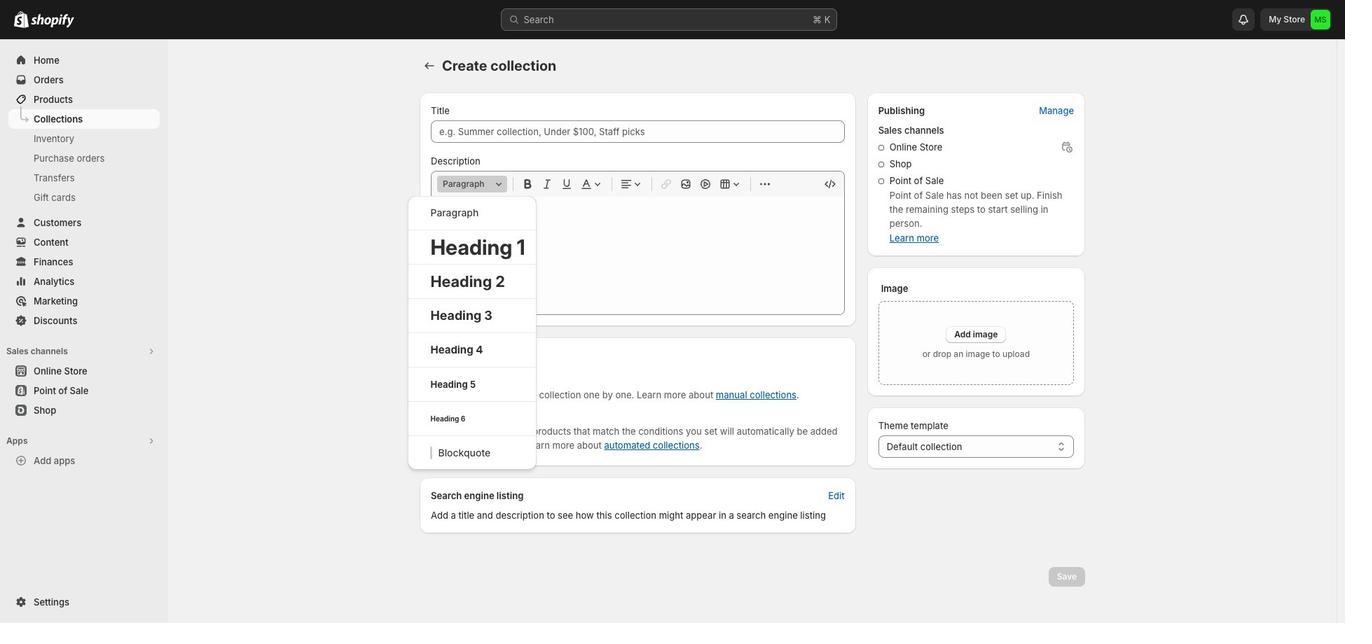 Task type: vqa. For each thing, say whether or not it's contained in the screenshot.
Edit BUTTON corresponding to Profile
no



Task type: describe. For each thing, give the bounding box(es) containing it.
shopify image
[[14, 11, 29, 28]]

my store image
[[1311, 10, 1331, 29]]

e.g. Summer collection, Under $100, Staff picks text field
[[431, 121, 845, 143]]



Task type: locate. For each thing, give the bounding box(es) containing it.
shopify image
[[31, 14, 74, 28]]



